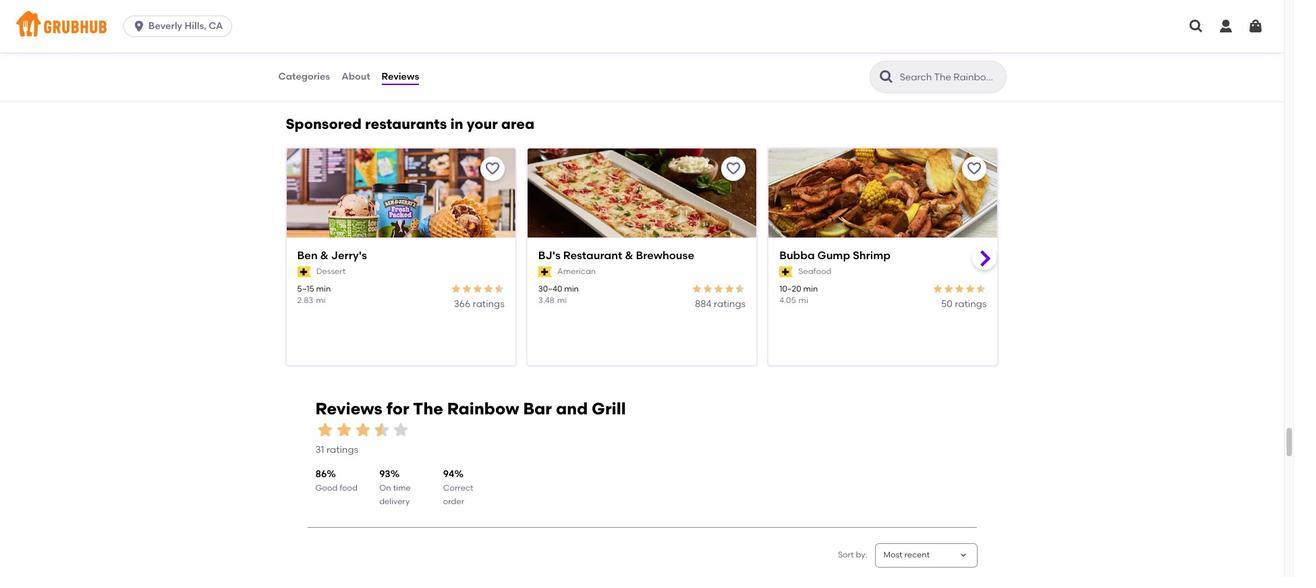 Task type: vqa. For each thing, say whether or not it's contained in the screenshot.


Task type: describe. For each thing, give the bounding box(es) containing it.
subscription pass image
[[538, 267, 552, 277]]

5–15
[[297, 284, 314, 293]]

366
[[454, 298, 471, 310]]

366 ratings
[[454, 298, 505, 310]]

search icon image
[[878, 69, 895, 85]]

svg image inside beverly hills, ca button
[[132, 20, 146, 33]]

and
[[556, 399, 588, 419]]

1 horizontal spatial svg image
[[1218, 18, 1234, 34]]

restaurant
[[563, 249, 622, 262]]

93
[[379, 468, 391, 480]]

jerry's
[[331, 249, 367, 262]]

reviews for reviews
[[382, 71, 419, 82]]

sort
[[838, 550, 854, 560]]

delivery
[[379, 497, 410, 506]]

save this restaurant image for ben & jerry's
[[484, 160, 501, 177]]

the
[[413, 399, 443, 419]]

dessert
[[316, 267, 346, 276]]

ratings right 31
[[327, 444, 358, 455]]

bj's
[[538, 249, 561, 262]]

bj's restaurant & brewhouse
[[538, 249, 695, 262]]

shrimp
[[853, 249, 891, 262]]

hills,
[[185, 20, 206, 32]]

ben & jerry's
[[297, 249, 367, 262]]

beverly
[[149, 20, 182, 32]]

restaurants
[[365, 115, 447, 132]]

30–40
[[538, 284, 562, 293]]

seafood
[[799, 267, 832, 276]]

grill
[[592, 399, 626, 419]]

categories
[[278, 71, 330, 82]]

save this restaurant image for bj's restaurant & brewhouse
[[726, 160, 742, 177]]

main navigation navigation
[[0, 0, 1284, 53]]

save this restaurant image
[[967, 160, 983, 177]]

94 correct order
[[443, 468, 474, 506]]

about
[[342, 71, 370, 82]]

2 & from the left
[[625, 249, 633, 262]]

save this restaurant button for bj's restaurant & brewhouse
[[722, 156, 746, 181]]

bubba gump shrimp logo image
[[769, 148, 998, 262]]

area
[[501, 115, 535, 132]]

ben
[[297, 249, 318, 262]]

94
[[443, 468, 454, 480]]

reviews for reviews for the rainbow bar and grill
[[316, 399, 383, 419]]

on
[[379, 483, 391, 493]]

good
[[316, 483, 338, 493]]

beverly hills, ca button
[[124, 16, 237, 37]]

caret down icon image
[[958, 550, 969, 561]]

recent
[[905, 550, 930, 560]]

beverly hills, ca
[[149, 20, 223, 32]]

86
[[316, 468, 327, 480]]

2.83
[[297, 296, 313, 305]]

50
[[941, 298, 953, 310]]

ratings for bj's restaurant & brewhouse
[[714, 298, 746, 310]]

bar
[[523, 399, 552, 419]]

reviews for the rainbow bar and grill
[[316, 399, 626, 419]]

about button
[[341, 53, 371, 101]]

rainbow
[[447, 399, 519, 419]]

ratings for ben & jerry's
[[473, 298, 505, 310]]



Task type: locate. For each thing, give the bounding box(es) containing it.
0 vertical spatial reviews
[[382, 71, 419, 82]]

ratings for bubba gump shrimp
[[955, 298, 987, 310]]

subscription pass image for ben
[[297, 267, 311, 277]]

Sort by: field
[[884, 550, 930, 561]]

mi right 4.05
[[799, 296, 809, 305]]

min inside the '5–15 min 2.83 mi'
[[316, 284, 331, 293]]

31 ratings
[[316, 444, 358, 455]]

2 horizontal spatial mi
[[799, 296, 809, 305]]

3 min from the left
[[804, 284, 818, 293]]

min down "seafood"
[[804, 284, 818, 293]]

1 horizontal spatial save this restaurant image
[[726, 160, 742, 177]]

mi for bubba
[[799, 296, 809, 305]]

1 horizontal spatial subscription pass image
[[780, 267, 793, 277]]

& left the brewhouse
[[625, 249, 633, 262]]

2 min from the left
[[564, 284, 579, 293]]

bubba
[[780, 249, 815, 262]]

by:
[[856, 550, 868, 560]]

0 horizontal spatial min
[[316, 284, 331, 293]]

ca
[[209, 20, 223, 32]]

0 horizontal spatial mi
[[316, 296, 326, 305]]

884 ratings
[[695, 298, 746, 310]]

correct
[[443, 483, 474, 493]]

order
[[443, 497, 464, 506]]

31
[[316, 444, 324, 455]]

1 horizontal spatial save this restaurant button
[[722, 156, 746, 181]]

subscription pass image for bubba
[[780, 267, 793, 277]]

ben & jerry's link
[[297, 248, 505, 263]]

3 save this restaurant button from the left
[[963, 156, 987, 181]]

sort by:
[[838, 550, 868, 560]]

0 horizontal spatial save this restaurant button
[[480, 156, 505, 181]]

1 save this restaurant button from the left
[[480, 156, 505, 181]]

save this restaurant button for bubba gump shrimp
[[963, 156, 987, 181]]

1 horizontal spatial min
[[564, 284, 579, 293]]

subscription pass image up 10–20
[[780, 267, 793, 277]]

reviews up 31 ratings
[[316, 399, 383, 419]]

&
[[320, 249, 329, 262], [625, 249, 633, 262]]

reviews inside button
[[382, 71, 419, 82]]

1 mi from the left
[[316, 296, 326, 305]]

mi for ben
[[316, 296, 326, 305]]

reviews right about
[[382, 71, 419, 82]]

1 & from the left
[[320, 249, 329, 262]]

sponsored
[[286, 115, 362, 132]]

min
[[316, 284, 331, 293], [564, 284, 579, 293], [804, 284, 818, 293]]

ben & jerry's logo image
[[286, 148, 516, 262]]

30–40 min 3.48 mi
[[538, 284, 579, 305]]

sponsored restaurants in your area
[[286, 115, 535, 132]]

mi inside 10–20 min 4.05 mi
[[799, 296, 809, 305]]

american
[[557, 267, 596, 276]]

mi
[[316, 296, 326, 305], [557, 296, 567, 305], [799, 296, 809, 305]]

save this restaurant image
[[484, 160, 501, 177], [726, 160, 742, 177]]

884
[[695, 298, 712, 310]]

min right "5–15"
[[316, 284, 331, 293]]

bubba gump shrimp
[[780, 249, 891, 262]]

2 horizontal spatial save this restaurant button
[[963, 156, 987, 181]]

2 save this restaurant image from the left
[[726, 160, 742, 177]]

save this restaurant button
[[480, 156, 505, 181], [722, 156, 746, 181], [963, 156, 987, 181]]

for
[[386, 399, 409, 419]]

most
[[884, 550, 903, 560]]

brewhouse
[[636, 249, 695, 262]]

10–20 min 4.05 mi
[[780, 284, 818, 305]]

min for restaurant
[[564, 284, 579, 293]]

min for &
[[316, 284, 331, 293]]

1 horizontal spatial mi
[[557, 296, 567, 305]]

10–20
[[780, 284, 802, 293]]

min inside 10–20 min 4.05 mi
[[804, 284, 818, 293]]

in
[[451, 115, 463, 132]]

time
[[393, 483, 411, 493]]

1 horizontal spatial &
[[625, 249, 633, 262]]

5–15 min 2.83 mi
[[297, 284, 331, 305]]

mi inside 30–40 min 3.48 mi
[[557, 296, 567, 305]]

reviews
[[382, 71, 419, 82], [316, 399, 383, 419]]

1 min from the left
[[316, 284, 331, 293]]

bubba gump shrimp link
[[780, 248, 987, 263]]

4.05
[[780, 296, 796, 305]]

food
[[340, 483, 358, 493]]

most recent
[[884, 550, 930, 560]]

86 good food
[[316, 468, 358, 493]]

your
[[467, 115, 498, 132]]

mi for bj's
[[557, 296, 567, 305]]

ratings right 884
[[714, 298, 746, 310]]

categories button
[[278, 53, 331, 101]]

0 horizontal spatial &
[[320, 249, 329, 262]]

mi inside the '5–15 min 2.83 mi'
[[316, 296, 326, 305]]

ratings right the 50
[[955, 298, 987, 310]]

2 horizontal spatial svg image
[[1248, 18, 1264, 34]]

0 horizontal spatial save this restaurant image
[[484, 160, 501, 177]]

ratings right 366
[[473, 298, 505, 310]]

save this restaurant button for ben & jerry's
[[480, 156, 505, 181]]

svg image
[[1218, 18, 1234, 34], [1248, 18, 1264, 34], [132, 20, 146, 33]]

min down the american
[[564, 284, 579, 293]]

0 horizontal spatial subscription pass image
[[297, 267, 311, 277]]

93 on time delivery
[[379, 468, 411, 506]]

2 horizontal spatial min
[[804, 284, 818, 293]]

Search The Rainbow Bar and Grill search field
[[899, 71, 1002, 84]]

mi right the '3.48'
[[557, 296, 567, 305]]

subscription pass image up "5–15"
[[297, 267, 311, 277]]

subscription pass image
[[297, 267, 311, 277], [780, 267, 793, 277]]

50 ratings
[[941, 298, 987, 310]]

& right ben
[[320, 249, 329, 262]]

mi right 2.83
[[316, 296, 326, 305]]

1 vertical spatial reviews
[[316, 399, 383, 419]]

2 subscription pass image from the left
[[780, 267, 793, 277]]

star icon image
[[451, 283, 462, 294], [462, 283, 472, 294], [472, 283, 483, 294], [483, 283, 494, 294], [494, 283, 505, 294], [494, 283, 505, 294], [692, 283, 703, 294], [703, 283, 713, 294], [713, 283, 724, 294], [724, 283, 735, 294], [735, 283, 746, 294], [735, 283, 746, 294], [933, 283, 944, 294], [944, 283, 955, 294], [955, 283, 965, 294], [965, 283, 976, 294], [976, 283, 987, 294], [976, 283, 987, 294], [316, 420, 334, 439], [334, 420, 353, 439], [353, 420, 372, 439], [372, 420, 391, 439], [372, 420, 391, 439], [391, 420, 410, 439]]

0 horizontal spatial svg image
[[132, 20, 146, 33]]

3 mi from the left
[[799, 296, 809, 305]]

svg image
[[1189, 18, 1205, 34]]

min inside 30–40 min 3.48 mi
[[564, 284, 579, 293]]

1 subscription pass image from the left
[[297, 267, 311, 277]]

bj's restaurant & brewhouse link
[[538, 248, 746, 263]]

bj's restaurant & brewhouse logo image
[[528, 148, 757, 262]]

1 save this restaurant image from the left
[[484, 160, 501, 177]]

gump
[[818, 249, 850, 262]]

3.48
[[538, 296, 555, 305]]

reviews button
[[381, 53, 420, 101]]

2 mi from the left
[[557, 296, 567, 305]]

2 save this restaurant button from the left
[[722, 156, 746, 181]]

min for gump
[[804, 284, 818, 293]]

ratings
[[473, 298, 505, 310], [714, 298, 746, 310], [955, 298, 987, 310], [327, 444, 358, 455]]



